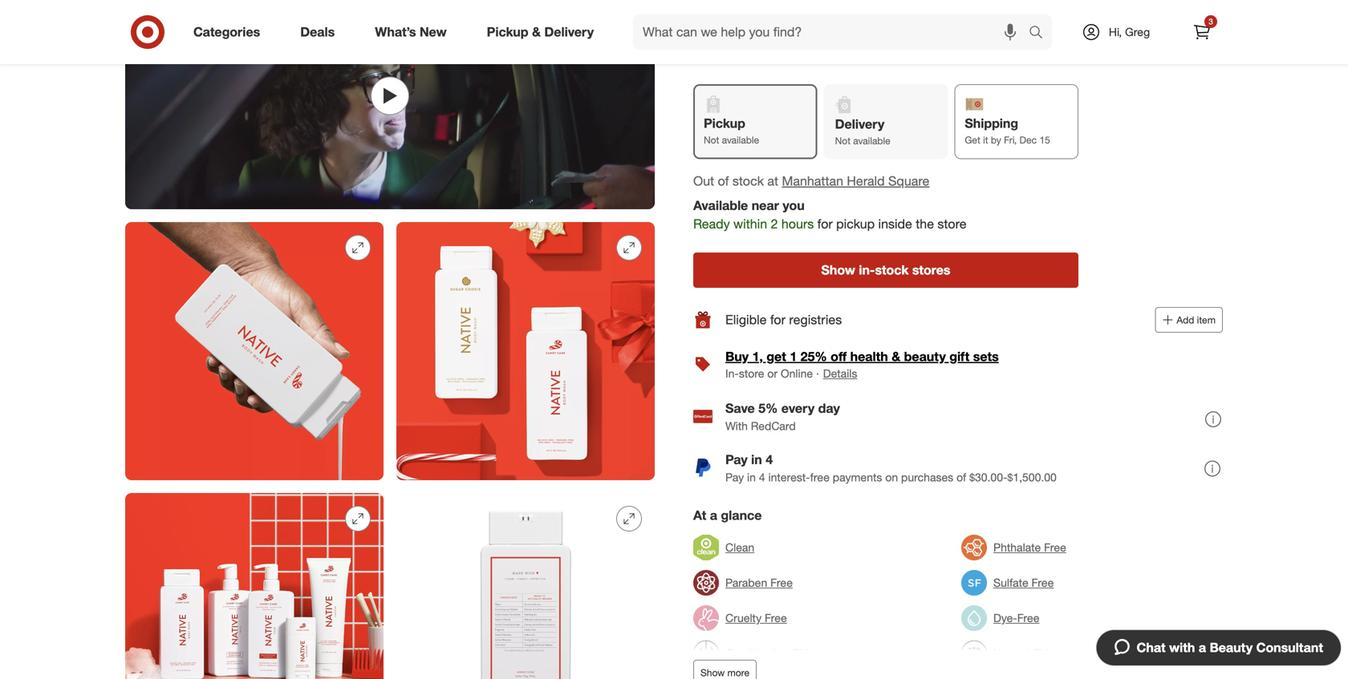 Task type: vqa. For each thing, say whether or not it's contained in the screenshot.
RedCard
yes



Task type: locate. For each thing, give the bounding box(es) containing it.
0 horizontal spatial herald
[[763, 27, 796, 41]]

consultant
[[1256, 640, 1323, 656]]

square
[[799, 27, 835, 41], [888, 173, 929, 189]]

search button
[[1021, 14, 1060, 53]]

0 vertical spatial a
[[710, 508, 717, 524]]

with
[[1169, 640, 1195, 656]]

normal skin button
[[961, 636, 1055, 672]]

manhattan up you on the right top
[[782, 173, 843, 189]]

available inside pickup not available
[[722, 134, 759, 146]]

1 horizontal spatial skin
[[1033, 647, 1055, 661]]

item right the add
[[1197, 314, 1216, 326]]

manhattan up see
[[706, 27, 760, 41]]

1 pay from the top
[[725, 452, 748, 468]]

normal
[[993, 647, 1030, 661]]

0 vertical spatial of
[[718, 173, 729, 189]]

item
[[802, 50, 824, 64], [1197, 314, 1216, 326]]

0 vertical spatial &
[[532, 24, 541, 40]]

not
[[704, 134, 719, 146], [835, 135, 851, 147]]

1 horizontal spatial herald
[[847, 173, 885, 189]]

1 vertical spatial store
[[739, 367, 764, 381]]

what's new link
[[361, 14, 467, 50]]

available near you ready within 2 hours for pickup inside the store
[[693, 198, 967, 232]]

of right out
[[718, 173, 729, 189]]

stock up near
[[732, 173, 764, 189]]

chat
[[1137, 640, 1166, 656]]

deals
[[300, 24, 335, 40]]

1 vertical spatial 1
[[790, 349, 797, 365]]

0 horizontal spatial 1
[[731, 50, 737, 64]]

a right the at
[[710, 508, 717, 524]]

pickup up out
[[704, 116, 745, 132]]

off
[[831, 349, 847, 365]]

you
[[783, 198, 805, 214]]

native body wash - limited edition holiday - candy cane - sulfate free - 18 fl oz, 6 of 7 image
[[396, 494, 655, 680]]

free
[[810, 471, 830, 485]]

get
[[965, 134, 980, 146]]

1 horizontal spatial of
[[956, 471, 966, 485]]

pickup for not
[[704, 116, 745, 132]]

skin
[[793, 647, 815, 661], [1033, 647, 1055, 661]]

0 vertical spatial store
[[938, 216, 967, 232]]

see 1 deal for this item
[[708, 50, 824, 64]]

0 horizontal spatial show
[[700, 667, 725, 679]]

pay
[[725, 452, 748, 468], [725, 471, 744, 485]]

1 horizontal spatial square
[[888, 173, 929, 189]]

show
[[821, 262, 855, 278], [700, 667, 725, 679]]

0 vertical spatial herald
[[763, 27, 796, 41]]

chat with a beauty consultant
[[1137, 640, 1323, 656]]

pay up glance
[[725, 471, 744, 485]]

1 horizontal spatial 1
[[790, 349, 797, 365]]

1 vertical spatial pay
[[725, 471, 744, 485]]

square up inside
[[888, 173, 929, 189]]

out of stock at manhattan herald square
[[693, 173, 929, 189]]

free right "phthalate"
[[1044, 541, 1066, 555]]

1 vertical spatial a
[[1199, 640, 1206, 656]]

clean button
[[693, 530, 754, 566]]

not for pickup
[[704, 134, 719, 146]]

pickup inside pickup not available
[[704, 116, 745, 132]]

0 horizontal spatial at
[[693, 27, 703, 41]]

0 horizontal spatial 4
[[759, 471, 765, 485]]

search
[[1021, 26, 1060, 41]]

new
[[420, 24, 447, 40]]

1 vertical spatial of
[[956, 471, 966, 485]]

stock for of
[[732, 173, 764, 189]]

0 horizontal spatial available
[[722, 134, 759, 146]]

fri,
[[1004, 134, 1017, 146]]

0 vertical spatial 1
[[731, 50, 737, 64]]

1 vertical spatial herald
[[847, 173, 885, 189]]

0 horizontal spatial of
[[718, 173, 729, 189]]

1 horizontal spatial pickup
[[704, 116, 745, 132]]

1
[[731, 50, 737, 64], [790, 349, 797, 365]]

free right sulfate
[[1031, 576, 1054, 590]]

1 vertical spatial item
[[1197, 314, 1216, 326]]

1 horizontal spatial a
[[1199, 640, 1206, 656]]

with
[[725, 419, 748, 433]]

in-
[[859, 262, 875, 278]]

0 vertical spatial stock
[[732, 173, 764, 189]]

1 vertical spatial &
[[892, 349, 900, 365]]

available inside delivery not available
[[853, 135, 890, 147]]

online
[[781, 367, 813, 381]]

not up out
[[704, 134, 719, 146]]

hours
[[781, 216, 814, 232]]

1 vertical spatial for
[[817, 216, 833, 232]]

free right cruelty
[[765, 611, 787, 626]]

0 vertical spatial pay
[[725, 452, 748, 468]]

1 horizontal spatial store
[[938, 216, 967, 232]]

sets
[[973, 349, 999, 365]]

available
[[722, 134, 759, 146], [853, 135, 890, 147]]

available up available
[[722, 134, 759, 146]]

1 horizontal spatial delivery
[[835, 117, 884, 132]]

delivery
[[544, 24, 594, 40], [835, 117, 884, 132]]

0 vertical spatial square
[[799, 27, 835, 41]]

hi,
[[1109, 25, 1122, 39]]

interest-
[[768, 471, 810, 485]]

0 horizontal spatial stock
[[732, 173, 764, 189]]

0 horizontal spatial skin
[[793, 647, 815, 661]]

see 1 deal for this item link
[[693, 46, 1223, 69]]

0 vertical spatial delivery
[[544, 24, 594, 40]]

shipping get it by fri, dec 15
[[965, 116, 1050, 146]]

0 horizontal spatial &
[[532, 24, 541, 40]]

item inside button
[[1197, 314, 1216, 326]]

1 skin from the left
[[793, 647, 815, 661]]

not up manhattan herald square button
[[835, 135, 851, 147]]

store down 1,
[[739, 367, 764, 381]]

herald
[[763, 27, 796, 41], [847, 173, 885, 189]]

1 horizontal spatial &
[[892, 349, 900, 365]]

1 horizontal spatial not
[[835, 135, 851, 147]]

∙
[[816, 367, 819, 381]]

free up the normal skin
[[1017, 611, 1039, 626]]

for
[[764, 50, 778, 64], [817, 216, 833, 232], [770, 312, 785, 328]]

buy 1, get 1 25% off health & beauty gift sets in-store or online ∙ details
[[725, 349, 999, 381]]

0 vertical spatial show
[[821, 262, 855, 278]]

at
[[693, 27, 703, 41], [767, 173, 778, 189]]

native body wash - limited edition holiday - candy cane - sulfate free - 18 fl oz, 2 of 7, play video image
[[125, 0, 655, 210]]

of inside pay in 4 pay in 4 interest-free payments on purchases of $30.00-$1,500.00
[[956, 471, 966, 485]]

add
[[1177, 314, 1194, 326]]

pay in 4 pay in 4 interest-free payments on purchases of $30.00-$1,500.00
[[725, 452, 1057, 485]]

payments
[[833, 471, 882, 485]]

stock left stores
[[875, 262, 909, 278]]

4 left interest-
[[759, 471, 765, 485]]

for right hours
[[817, 216, 833, 232]]

not for delivery
[[835, 135, 851, 147]]

1 vertical spatial pickup
[[704, 116, 745, 132]]

1 horizontal spatial show
[[821, 262, 855, 278]]

skin right combination
[[793, 647, 815, 661]]

herald up pickup
[[847, 173, 885, 189]]

pay down with
[[725, 452, 748, 468]]

a
[[710, 508, 717, 524], [1199, 640, 1206, 656]]

1 horizontal spatial stock
[[875, 262, 909, 278]]

for right eligible
[[770, 312, 785, 328]]

15
[[1039, 134, 1050, 146]]

show in-stock stores button
[[693, 253, 1078, 288]]

pickup right new
[[487, 24, 528, 40]]

not inside pickup not available
[[704, 134, 719, 146]]

1 vertical spatial show
[[700, 667, 725, 679]]

of
[[718, 173, 729, 189], [956, 471, 966, 485]]

pickup & delivery link
[[473, 14, 614, 50]]

hi, greg
[[1109, 25, 1150, 39]]

0 vertical spatial manhattan
[[706, 27, 760, 41]]

0 horizontal spatial delivery
[[544, 24, 594, 40]]

0 horizontal spatial item
[[802, 50, 824, 64]]

stores
[[912, 262, 950, 278]]

in down redcard
[[751, 452, 762, 468]]

4 up interest-
[[766, 452, 773, 468]]

item right this
[[802, 50, 824, 64]]

1 vertical spatial stock
[[875, 262, 909, 278]]

free for sulfate free
[[1031, 576, 1054, 590]]

0 vertical spatial 4
[[766, 452, 773, 468]]

skin right normal
[[1033, 647, 1055, 661]]

more
[[727, 667, 750, 679]]

pickup & delivery
[[487, 24, 594, 40]]

1 horizontal spatial 4
[[766, 452, 773, 468]]

free inside "button"
[[770, 576, 793, 590]]

the
[[916, 216, 934, 232]]

1 horizontal spatial manhattan
[[782, 173, 843, 189]]

1 vertical spatial at
[[767, 173, 778, 189]]

0 horizontal spatial manhattan
[[706, 27, 760, 41]]

native body wash - limited edition holiday - candy cane - sulfate free - 18 fl oz, 3 of 7 image
[[125, 222, 384, 481]]

of left $30.00-
[[956, 471, 966, 485]]

square up see 1 deal for this item
[[799, 27, 835, 41]]

0 horizontal spatial not
[[704, 134, 719, 146]]

0 vertical spatial pickup
[[487, 24, 528, 40]]

1 vertical spatial manhattan
[[782, 173, 843, 189]]

store right the
[[938, 216, 967, 232]]

in
[[751, 452, 762, 468], [747, 471, 756, 485]]

25%
[[800, 349, 827, 365]]

stock inside button
[[875, 262, 909, 278]]

not inside delivery not available
[[835, 135, 851, 147]]

herald up this
[[763, 27, 796, 41]]

stock for in-
[[875, 262, 909, 278]]

cruelty free
[[725, 611, 787, 626]]

on
[[885, 471, 898, 485]]

2 skin from the left
[[1033, 647, 1055, 661]]

1 horizontal spatial available
[[853, 135, 890, 147]]

3
[[1209, 16, 1213, 26]]

0 horizontal spatial store
[[739, 367, 764, 381]]

add item button
[[1155, 307, 1223, 333]]

a right "with"
[[1199, 640, 1206, 656]]

store
[[938, 216, 967, 232], [739, 367, 764, 381]]

free
[[1044, 541, 1066, 555], [770, 576, 793, 590], [1031, 576, 1054, 590], [765, 611, 787, 626], [1017, 611, 1039, 626]]

show left in-
[[821, 262, 855, 278]]

in left interest-
[[747, 471, 756, 485]]

manhattan
[[706, 27, 760, 41], [782, 173, 843, 189]]

available up manhattan herald square button
[[853, 135, 890, 147]]

show left more
[[700, 667, 725, 679]]

1 horizontal spatial item
[[1197, 314, 1216, 326]]

1 right get
[[790, 349, 797, 365]]

for left this
[[764, 50, 778, 64]]

0 horizontal spatial pickup
[[487, 24, 528, 40]]

sulfate free
[[993, 576, 1054, 590]]

1 vertical spatial delivery
[[835, 117, 884, 132]]

within
[[733, 216, 767, 232]]

free right the paraben
[[770, 576, 793, 590]]

buy
[[725, 349, 749, 365]]

1 right see
[[731, 50, 737, 64]]



Task type: describe. For each thing, give the bounding box(es) containing it.
inside
[[878, 216, 912, 232]]

normal skin
[[993, 647, 1055, 661]]

$30.00-
[[969, 471, 1007, 485]]

it
[[983, 134, 988, 146]]

delivery inside delivery not available
[[835, 117, 884, 132]]

show for show more
[[700, 667, 725, 679]]

at a glance
[[693, 508, 762, 524]]

day
[[818, 401, 840, 417]]

out
[[693, 173, 714, 189]]

or
[[767, 367, 778, 381]]

available
[[693, 198, 748, 214]]

skin for normal skin
[[1033, 647, 1055, 661]]

for inside available near you ready within 2 hours for pickup inside the store
[[817, 216, 833, 232]]

phthalate free button
[[961, 530, 1066, 566]]

in-
[[725, 367, 739, 381]]

0 horizontal spatial a
[[710, 508, 717, 524]]

clean
[[725, 541, 754, 555]]

free for cruelty free
[[765, 611, 787, 626]]

0 vertical spatial item
[[802, 50, 824, 64]]

dye-
[[993, 611, 1017, 626]]

a inside button
[[1199, 640, 1206, 656]]

3 link
[[1184, 14, 1220, 50]]

free for dye-free
[[1017, 611, 1039, 626]]

beauty
[[904, 349, 946, 365]]

skin for combination skin
[[793, 647, 815, 661]]

0 vertical spatial at
[[693, 27, 703, 41]]

buy 1, get 1 25% off health & beauty gift sets link
[[725, 349, 999, 365]]

5%
[[758, 401, 778, 417]]

details
[[823, 367, 857, 381]]

free for paraben free
[[770, 576, 793, 590]]

categories link
[[180, 14, 280, 50]]

store inside buy 1, get 1 25% off health & beauty gift sets in-store or online ∙ details
[[739, 367, 764, 381]]

combination skin
[[725, 647, 815, 661]]

paraben
[[725, 576, 767, 590]]

near
[[752, 198, 779, 214]]

pickup not available
[[704, 116, 759, 146]]

show in-stock stores
[[821, 262, 950, 278]]

delivery not available
[[835, 117, 890, 147]]

what's
[[375, 24, 416, 40]]

paraben free
[[725, 576, 793, 590]]

registries
[[789, 312, 842, 328]]

1 vertical spatial 4
[[759, 471, 765, 485]]

native body wash - limited edition holiday - candy cane - sulfate free - 18 fl oz, 4 of 7 image
[[396, 222, 655, 481]]

combination skin button
[[693, 636, 815, 672]]

greg
[[1125, 25, 1150, 39]]

sulfate free button
[[961, 566, 1054, 601]]

health
[[850, 349, 888, 365]]

purchases
[[901, 471, 953, 485]]

get
[[767, 349, 786, 365]]

store inside available near you ready within 2 hours for pickup inside the store
[[938, 216, 967, 232]]

dye-free
[[993, 611, 1039, 626]]

sulfate
[[993, 576, 1028, 590]]

1 horizontal spatial at
[[767, 173, 778, 189]]

& inside buy 1, get 1 25% off health & beauty gift sets in-store or online ∙ details
[[892, 349, 900, 365]]

paraben free button
[[693, 566, 793, 601]]

see
[[708, 50, 727, 64]]

1 vertical spatial in
[[747, 471, 756, 485]]

cruelty
[[725, 611, 762, 626]]

2 pay from the top
[[725, 471, 744, 485]]

1 inside buy 1, get 1 25% off health & beauty gift sets in-store or online ∙ details
[[790, 349, 797, 365]]

this
[[781, 50, 799, 64]]

beauty
[[1210, 640, 1253, 656]]

available for pickup
[[722, 134, 759, 146]]

redcard
[[751, 419, 796, 433]]

0 horizontal spatial square
[[799, 27, 835, 41]]

deals link
[[287, 14, 355, 50]]

dec
[[1019, 134, 1037, 146]]

phthalate free
[[993, 541, 1066, 555]]

save
[[725, 401, 755, 417]]

every
[[781, 401, 815, 417]]

categories
[[193, 24, 260, 40]]

manhattan herald square button
[[782, 172, 929, 190]]

pickup
[[836, 216, 875, 232]]

free for phthalate free
[[1044, 541, 1066, 555]]

0 vertical spatial in
[[751, 452, 762, 468]]

available for delivery
[[853, 135, 890, 147]]

What can we help you find? suggestions appear below search field
[[633, 14, 1033, 50]]

combination
[[725, 647, 790, 661]]

pickup for &
[[487, 24, 528, 40]]

2 vertical spatial for
[[770, 312, 785, 328]]

show for show in-stock stores
[[821, 262, 855, 278]]

cruelty free button
[[693, 601, 787, 636]]

what's new
[[375, 24, 447, 40]]

save 5% every day with redcard
[[725, 401, 840, 433]]

eligible for registries
[[725, 312, 842, 328]]

1 vertical spatial square
[[888, 173, 929, 189]]

$1,500.00
[[1007, 471, 1057, 485]]

details button
[[822, 365, 858, 383]]

phthalate
[[993, 541, 1041, 555]]

shipping
[[965, 116, 1018, 132]]

glance
[[721, 508, 762, 524]]

at
[[693, 508, 706, 524]]

gift
[[949, 349, 970, 365]]

ready
[[693, 216, 730, 232]]

at manhattan herald square
[[693, 27, 835, 41]]

native body wash - limited edition holiday - candy cane - sulfate free - 18 fl oz, 5 of 7 image
[[125, 494, 384, 680]]

0 vertical spatial for
[[764, 50, 778, 64]]



